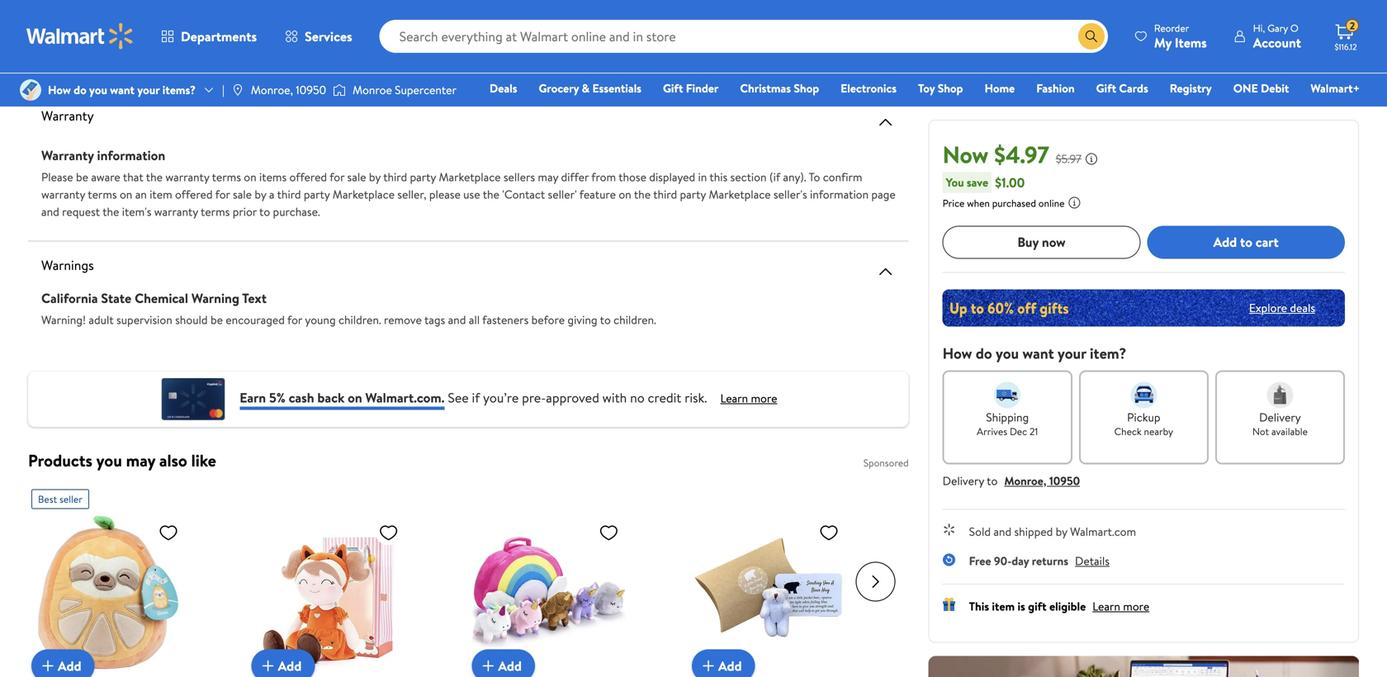Task type: vqa. For each thing, say whether or not it's contained in the screenshot.
ADD related to Squishmallow 8" Simon The Orange Sloth Plush - Official Kellytoy - Soft and Squishy Sloth Stuffed Animal Toy - Great Gift for Kids image
yes



Task type: locate. For each thing, give the bounding box(es) containing it.
1 gift from the left
[[663, 80, 683, 96]]

1 x from the left
[[240, 31, 247, 50]]

children. right giving
[[614, 312, 656, 328]]

and left all
[[448, 312, 466, 328]]

0 horizontal spatial third
[[277, 186, 301, 202]]

seller,
[[397, 186, 427, 202]]

0 horizontal spatial learn
[[721, 390, 748, 406]]

1 vertical spatial you
[[996, 343, 1019, 364]]

do up 'shipping'
[[976, 343, 992, 364]]

(if
[[770, 169, 781, 185]]

0 horizontal spatial shop
[[794, 80, 819, 96]]

young
[[305, 312, 336, 328]]

price
[[943, 196, 965, 210]]

warning
[[191, 289, 239, 307]]

terms left prior
[[201, 204, 230, 220]]

more inside "element"
[[751, 390, 777, 406]]

pre-
[[522, 389, 546, 407]]

squishmallow 8" simon the orange sloth plush - official kellytoy - soft and squishy sloth stuffed animal toy - great gift for kids image
[[31, 516, 185, 669]]

1 horizontal spatial want
[[1023, 343, 1054, 364]]

1 horizontal spatial item
[[992, 598, 1015, 614]]

add button
[[31, 650, 95, 677], [252, 650, 315, 677], [472, 650, 535, 677], [692, 650, 755, 677]]

you for how do you want your item?
[[996, 343, 1019, 364]]

use
[[463, 186, 480, 202]]

 image right |
[[231, 83, 244, 97]]

from
[[591, 169, 616, 185]]

to down arrives
[[987, 473, 998, 489]]

on down those at the left top of page
[[619, 186, 632, 202]]

earn 5% cash back on walmart.com. see if you're pre-approved with no credit risk.
[[240, 389, 707, 407]]

for left 'a'
[[215, 186, 230, 202]]

0 vertical spatial may
[[538, 169, 558, 185]]

like
[[191, 449, 216, 472]]

offered right the items
[[290, 169, 327, 185]]

2 horizontal spatial by
[[1056, 523, 1068, 540]]

0 horizontal spatial be
[[76, 169, 88, 185]]

1 horizontal spatial marketplace
[[439, 169, 501, 185]]

monroe, down the dec on the right
[[1005, 473, 1047, 489]]

4 add button from the left
[[692, 650, 755, 677]]

1 horizontal spatial  image
[[231, 83, 244, 97]]

0 vertical spatial your
[[137, 82, 160, 98]]

0 horizontal spatial gift
[[663, 80, 683, 96]]

learn right risk.
[[721, 390, 748, 406]]

the right that at left
[[146, 169, 163, 185]]

warranty inside "warranty information please be aware that the warranty terms on items offered for sale by third party marketplace sellers may differ from those displayed in this section (if any). to confirm warranty terms on an item offered for sale by a third party marketplace seller, please use the 'contact seller' feature on the third party marketplace seller's information page and request the item's warranty terms prior to purchase."
[[41, 146, 94, 164]]

toy
[[918, 80, 935, 96]]

0 horizontal spatial want
[[110, 82, 135, 98]]

departments
[[181, 27, 257, 45]]

1 vertical spatial and
[[448, 312, 466, 328]]

 image left monroe
[[333, 82, 346, 98]]

dec
[[1010, 424, 1027, 438]]

third down displayed
[[653, 186, 677, 202]]

1 horizontal spatial x
[[265, 31, 272, 50]]

shop right the christmas
[[794, 80, 819, 96]]

best seller
[[38, 492, 82, 506]]

offered
[[290, 169, 327, 185], [175, 186, 213, 202]]

3 add button from the left
[[472, 650, 535, 677]]

2 horizontal spatial  image
[[333, 82, 346, 98]]

before
[[532, 312, 565, 328]]

2 horizontal spatial add to cart image
[[699, 656, 719, 676]]

you up intent image for shipping
[[996, 343, 1019, 364]]

1 horizontal spatial be
[[211, 312, 223, 328]]

want down product
[[110, 82, 135, 98]]

x right (l at the left top
[[240, 31, 247, 50]]

1 vertical spatial 10950
[[1050, 473, 1080, 489]]

1 horizontal spatial for
[[287, 312, 302, 328]]

sold and shipped by walmart.com
[[969, 523, 1136, 540]]

1 vertical spatial monroe,
[[1005, 473, 1047, 489]]

0 horizontal spatial for
[[215, 186, 230, 202]]

christmas shop link
[[733, 79, 827, 97]]

christmas
[[740, 80, 791, 96]]

&
[[582, 80, 590, 96]]

1 vertical spatial your
[[1058, 343, 1087, 364]]

add button for 'dumplings plush plush reversible handmade bear small animal pocket cuddle plush toy box presents exquisite cards small and cute' image on the bottom
[[692, 650, 755, 677]]

legal information image
[[1068, 196, 1081, 209]]

1 vertical spatial want
[[1023, 343, 1054, 364]]

on left the items
[[244, 169, 257, 185]]

1 horizontal spatial your
[[1058, 343, 1087, 364]]

walmart image
[[26, 23, 134, 50]]

5%
[[269, 389, 286, 407]]

to right giving
[[600, 312, 611, 328]]

information
[[97, 146, 165, 164], [810, 186, 869, 202]]

learn more about strikethrough prices image
[[1085, 152, 1098, 165]]

1 horizontal spatial third
[[383, 169, 407, 185]]

gift left cards
[[1096, 80, 1117, 96]]

dimensions
[[156, 31, 223, 50]]

0 horizontal spatial add to cart image
[[38, 656, 58, 676]]

party down in
[[680, 186, 706, 202]]

you right the products at bottom left
[[96, 449, 122, 472]]

marketplace up use
[[439, 169, 501, 185]]

2 add to cart image from the left
[[478, 656, 498, 676]]

want for items?
[[110, 82, 135, 98]]

products
[[28, 449, 92, 472]]

may left also
[[126, 449, 155, 472]]

prior
[[233, 204, 257, 220]]

for inside california state chemical warning text warning! adult supervision should be encouraged for young children. remove tags and all fasteners before giving to children.
[[287, 312, 302, 328]]

delivery inside delivery not available
[[1260, 409, 1301, 425]]

you down "assembled"
[[89, 82, 107, 98]]

0 vertical spatial and
[[41, 204, 59, 220]]

grocery & essentials
[[539, 80, 642, 96]]

you
[[89, 82, 107, 98], [996, 343, 1019, 364], [96, 449, 122, 472]]

monroe,
[[251, 82, 293, 98], [1005, 473, 1047, 489]]

gloveleya baby doll girl gifts soft plush fox dolls 14" with gift box image
[[252, 516, 405, 669]]

please
[[429, 186, 461, 202]]

0 horizontal spatial by
[[255, 186, 266, 202]]

0 horizontal spatial party
[[304, 186, 330, 202]]

marketplace down 'section'
[[709, 186, 771, 202]]

when
[[967, 196, 990, 210]]

offered right an
[[175, 186, 213, 202]]

1 horizontal spatial offered
[[290, 169, 327, 185]]

delivery for to
[[943, 473, 984, 489]]

warranty for warranty information please be aware that the warranty terms on items offered for sale by third party marketplace sellers may differ from those displayed in this section (if any). to confirm warranty terms on an item offered for sale by a third party marketplace seller, please use the 'contact seller' feature on the third party marketplace seller's information page and request the item's warranty terms prior to purchase.
[[41, 146, 94, 164]]

item right an
[[150, 186, 172, 202]]

the down those at the left top of page
[[634, 186, 651, 202]]

this
[[710, 169, 728, 185]]

items?
[[162, 82, 196, 98]]

2 vertical spatial for
[[287, 312, 302, 328]]

feature
[[580, 186, 616, 202]]

1 add button from the left
[[31, 650, 95, 677]]

details
[[1075, 553, 1110, 569]]

gift
[[663, 80, 683, 96], [1096, 80, 1117, 96]]

and right sold
[[994, 523, 1012, 540]]

electronics
[[841, 80, 897, 96]]

2 warranty from the top
[[41, 146, 94, 164]]

children. right young
[[339, 312, 381, 328]]

 image
[[20, 79, 41, 101], [333, 82, 346, 98], [231, 83, 244, 97]]

do down "assembled"
[[74, 82, 86, 98]]

0 horizontal spatial sale
[[233, 186, 252, 202]]

now
[[1042, 233, 1066, 251]]

item?
[[1090, 343, 1127, 364]]

0 horizontal spatial 10950
[[296, 82, 326, 98]]

'contact
[[502, 186, 545, 202]]

0 horizontal spatial and
[[41, 204, 59, 220]]

how do you want your items?
[[48, 82, 196, 98]]

0 vertical spatial for
[[330, 169, 345, 185]]

0 horizontal spatial x
[[240, 31, 247, 50]]

1 vertical spatial how
[[943, 343, 972, 364]]

delivery to monroe, 10950
[[943, 473, 1080, 489]]

1 shop from the left
[[794, 80, 819, 96]]

gift left finder
[[663, 80, 683, 96]]

do for how do you want your items?
[[74, 82, 86, 98]]

0 vertical spatial more
[[751, 390, 777, 406]]

 image down walmart image
[[20, 79, 41, 101]]

fashion link
[[1029, 79, 1082, 97]]

warranty right that at left
[[165, 169, 209, 185]]

1 horizontal spatial add to cart image
[[478, 656, 498, 676]]

0 vertical spatial you
[[89, 82, 107, 98]]

shipping arrives dec 21
[[977, 409, 1038, 438]]

walmart.com.
[[365, 389, 445, 407]]

|
[[222, 82, 225, 98]]

your
[[137, 82, 160, 98], [1058, 343, 1087, 364]]

how for how do you want your items?
[[48, 82, 71, 98]]

more right eligible
[[1123, 598, 1150, 614]]

2 gift from the left
[[1096, 80, 1117, 96]]

add button for "passionfruit stuffed unicorn plushie rainbow toys cute stuffed animals, 5-pc set" image
[[472, 650, 535, 677]]

encouraged
[[226, 312, 285, 328]]

also
[[159, 449, 187, 472]]

intent image for pickup image
[[1131, 382, 1157, 408]]

do
[[74, 82, 86, 98], [976, 343, 992, 364]]

terms down aware
[[88, 186, 117, 202]]

0 horizontal spatial item
[[150, 186, 172, 202]]

1 horizontal spatial learn
[[1093, 598, 1121, 614]]

how
[[48, 82, 71, 98], [943, 343, 972, 364]]

 image for monroe, 10950
[[231, 83, 244, 97]]

delivery up sold
[[943, 473, 984, 489]]

party up seller,
[[410, 169, 436, 185]]

best
[[38, 492, 57, 506]]

1 vertical spatial may
[[126, 449, 155, 472]]

fasteners
[[482, 312, 529, 328]]

1 horizontal spatial sale
[[347, 169, 366, 185]]

for right the items
[[330, 169, 345, 185]]

warranty down please
[[41, 186, 85, 202]]

gary
[[1268, 21, 1288, 35]]

1 vertical spatial warranty
[[41, 146, 94, 164]]

for left young
[[287, 312, 302, 328]]

to inside button
[[1240, 233, 1253, 251]]

be down warning
[[211, 312, 223, 328]]

2
[[1350, 19, 1355, 33]]

account
[[1253, 33, 1302, 52]]

2 vertical spatial by
[[1056, 523, 1068, 540]]

departments button
[[147, 17, 271, 56]]

add inside product group
[[58, 657, 81, 675]]

0 vertical spatial learn
[[721, 390, 748, 406]]

information down confirm
[[810, 186, 869, 202]]

and inside "warranty information please be aware that the warranty terms on items offered for sale by third party marketplace sellers may differ from those displayed in this section (if any). to confirm warranty terms on an item offered for sale by a third party marketplace seller, please use the 'contact seller' feature on the third party marketplace seller's information page and request the item's warranty terms prior to purchase."
[[41, 204, 59, 220]]

10950 up sold and shipped by walmart.com
[[1050, 473, 1080, 489]]

0 vertical spatial delivery
[[1260, 409, 1301, 425]]

3 add to cart image from the left
[[699, 656, 719, 676]]

1 warranty from the top
[[41, 107, 94, 125]]

add for 'dumplings plush plush reversible handmade bear small animal pocket cuddle plush toy box presents exquisite cards small and cute' image on the bottom
[[719, 657, 742, 675]]

should
[[175, 312, 208, 328]]

2 vertical spatial and
[[994, 523, 1012, 540]]

2 horizontal spatial marketplace
[[709, 186, 771, 202]]

0 horizontal spatial how
[[48, 82, 71, 98]]

giving
[[568, 312, 598, 328]]

shop right toy on the top right
[[938, 80, 963, 96]]

be inside california state chemical warning text warning! adult supervision should be encouraged for young children. remove tags and all fasteners before giving to children.
[[211, 312, 223, 328]]

0 vertical spatial information
[[97, 146, 165, 164]]

services button
[[271, 17, 366, 56]]

0 horizontal spatial more
[[751, 390, 777, 406]]

gift for gift cards
[[1096, 80, 1117, 96]]

0 vertical spatial how
[[48, 82, 71, 98]]

2 add button from the left
[[252, 650, 315, 677]]

the right use
[[483, 186, 500, 202]]

your left items?
[[137, 82, 160, 98]]

add to cart image
[[38, 656, 58, 676], [478, 656, 498, 676], [699, 656, 719, 676]]

item
[[150, 186, 172, 202], [992, 598, 1015, 614]]

1 horizontal spatial gift
[[1096, 80, 1117, 96]]

0 vertical spatial do
[[74, 82, 86, 98]]

terms up prior
[[212, 169, 241, 185]]

warranty down how do you want your items?
[[41, 107, 94, 125]]

cash
[[289, 389, 314, 407]]

1 vertical spatial more
[[1123, 598, 1150, 614]]

and left request
[[41, 204, 59, 220]]

add button inside product group
[[31, 650, 95, 677]]

capitalone image
[[160, 378, 226, 420]]

on right back
[[348, 389, 362, 407]]

explore deals
[[1249, 300, 1316, 316]]

to left cart
[[1240, 233, 1253, 251]]

add to favorites list, dumplings plush plush reversible handmade bear small animal pocket cuddle plush toy box presents exquisite cards small and cute image
[[819, 522, 839, 543]]

0 vertical spatial be
[[76, 169, 88, 185]]

0 vertical spatial warranty
[[41, 107, 94, 125]]

10950 down the services dropdown button
[[296, 82, 326, 98]]

learn
[[721, 390, 748, 406], [1093, 598, 1121, 614]]

1 horizontal spatial information
[[810, 186, 869, 202]]

warranty for warranty
[[41, 107, 94, 125]]

delivery
[[1260, 409, 1301, 425], [943, 473, 984, 489]]

2 horizontal spatial party
[[680, 186, 706, 202]]

1 horizontal spatial how
[[943, 343, 972, 364]]

monroe, 10950 button
[[1005, 473, 1080, 489]]

marketplace left seller,
[[333, 186, 395, 202]]

0 vertical spatial 10950
[[296, 82, 326, 98]]

0 vertical spatial by
[[369, 169, 381, 185]]

warranty right item's
[[154, 204, 198, 220]]

0 horizontal spatial information
[[97, 146, 165, 164]]

want left item?
[[1023, 343, 1054, 364]]

and inside california state chemical warning text warning! adult supervision should be encouraged for young children. remove tags and all fasteners before giving to children.
[[448, 312, 466, 328]]

more right risk.
[[751, 390, 777, 406]]

warranty up please
[[41, 146, 94, 164]]

learn right eligible
[[1093, 598, 1121, 614]]

1 vertical spatial offered
[[175, 186, 213, 202]]

third
[[383, 169, 407, 185], [277, 186, 301, 202], [653, 186, 677, 202]]

party up purchase.
[[304, 186, 330, 202]]

1 horizontal spatial and
[[448, 312, 466, 328]]

in
[[698, 169, 707, 185]]

you
[[946, 174, 964, 190]]

information up that at left
[[97, 146, 165, 164]]

third right 'a'
[[277, 186, 301, 202]]

your left item?
[[1058, 343, 1087, 364]]

you're
[[483, 389, 519, 407]]

no
[[630, 389, 645, 407]]

add for "passionfruit stuffed unicorn plushie rainbow toys cute stuffed animals, 5-pc set" image
[[498, 657, 522, 675]]

1 horizontal spatial do
[[976, 343, 992, 364]]

2 shop from the left
[[938, 80, 963, 96]]

gift
[[1028, 598, 1047, 614]]

1 vertical spatial delivery
[[943, 473, 984, 489]]

1 horizontal spatial shop
[[938, 80, 963, 96]]

finder
[[686, 80, 719, 96]]

be left aware
[[76, 169, 88, 185]]

2 vertical spatial you
[[96, 449, 122, 472]]

1 horizontal spatial may
[[538, 169, 558, 185]]

may up seller'
[[538, 169, 558, 185]]

x right w
[[265, 31, 272, 50]]

0 vertical spatial item
[[150, 186, 172, 202]]

passionfruit stuffed unicorn plushie rainbow toys cute stuffed animals, 5-pc set image
[[472, 516, 625, 669]]

add inside button
[[1214, 233, 1237, 251]]

0 vertical spatial want
[[110, 82, 135, 98]]

free 90-day returns details
[[969, 553, 1110, 569]]

0 horizontal spatial children.
[[339, 312, 381, 328]]

monroe, right |
[[251, 82, 293, 98]]

the left item's
[[103, 204, 119, 220]]

0 horizontal spatial  image
[[20, 79, 41, 101]]

gift cards
[[1096, 80, 1149, 96]]

0 horizontal spatial delivery
[[943, 473, 984, 489]]

item left is
[[992, 598, 1015, 614]]

confirm
[[823, 169, 863, 185]]

1 horizontal spatial more
[[1123, 598, 1150, 614]]

1 add to cart image from the left
[[38, 656, 58, 676]]

risk.
[[685, 389, 707, 407]]

2 vertical spatial warranty
[[154, 204, 198, 220]]

1 vertical spatial be
[[211, 312, 223, 328]]

to down 'a'
[[259, 204, 270, 220]]

add to cart image for "passionfruit stuffed unicorn plushie rainbow toys cute stuffed animals, 5-pc set" image
[[478, 656, 498, 676]]

third up seller,
[[383, 169, 407, 185]]

1 vertical spatial warranty
[[41, 186, 85, 202]]

delivery down the intent image for delivery
[[1260, 409, 1301, 425]]

cards
[[1119, 80, 1149, 96]]

0 vertical spatial monroe,
[[251, 82, 293, 98]]

the
[[146, 169, 163, 185], [483, 186, 500, 202], [634, 186, 651, 202], [103, 204, 119, 220]]

displayed
[[649, 169, 696, 185]]

item's
[[122, 204, 151, 220]]

1 vertical spatial information
[[810, 186, 869, 202]]



Task type: describe. For each thing, give the bounding box(es) containing it.
warnings image
[[876, 262, 896, 282]]

your for items?
[[137, 82, 160, 98]]

up to sixty percent off deals. shop now. image
[[943, 289, 1345, 326]]

purchase.
[[273, 204, 320, 220]]

california state chemical warning text warning! adult supervision should be encouraged for young children. remove tags and all fasteners before giving to children.
[[41, 289, 656, 328]]

remove
[[384, 312, 422, 328]]

0 horizontal spatial marketplace
[[333, 186, 395, 202]]

purchased
[[992, 196, 1036, 210]]

state
[[101, 289, 132, 307]]

registry
[[1170, 80, 1212, 96]]

delivery for not
[[1260, 409, 1301, 425]]

christmas shop
[[740, 80, 819, 96]]

shipped
[[1015, 523, 1053, 540]]

2 horizontal spatial for
[[330, 169, 345, 185]]

be inside "warranty information please be aware that the warranty terms on items offered for sale by third party marketplace sellers may differ from those displayed in this section (if any). to confirm warranty terms on an item offered for sale by a third party marketplace seller, please use the 'contact seller' feature on the third party marketplace seller's information page and request the item's warranty terms prior to purchase."
[[76, 169, 88, 185]]

learn inside the capital one  earn 5% cash back on walmart.com. see if you're pre-approved with no credit risk. learn more "element"
[[721, 390, 748, 406]]

0 horizontal spatial offered
[[175, 186, 213, 202]]

seller's
[[774, 186, 807, 202]]

0 vertical spatial terms
[[212, 169, 241, 185]]

add button for "squishmallow 8" simon the orange sloth plush - official kellytoy - soft and squishy sloth stuffed animal toy - great gift for kids" image
[[31, 650, 95, 677]]

may inside "warranty information please be aware that the warranty terms on items offered for sale by third party marketplace sellers may differ from those displayed in this section (if any). to confirm warranty terms on an item offered for sale by a third party marketplace seller, please use the 'contact seller' feature on the third party marketplace seller's information page and request the item's warranty terms prior to purchase."
[[538, 169, 558, 185]]

now
[[943, 138, 989, 171]]

shop for christmas shop
[[794, 80, 819, 96]]

approved
[[546, 389, 599, 407]]

$4.97
[[994, 138, 1050, 171]]

to inside "warranty information please be aware that the warranty terms on items offered for sale by third party marketplace sellers may differ from those displayed in this section (if any). to confirm warranty terms on an item offered for sale by a third party marketplace seller, please use the 'contact seller' feature on the third party marketplace seller's information page and request the item's warranty terms prior to purchase."
[[259, 204, 270, 220]]

add for "squishmallow 8" simon the orange sloth plush - official kellytoy - soft and squishy sloth stuffed animal toy - great gift for kids" image
[[58, 657, 81, 675]]

to
[[809, 169, 820, 185]]

1 vertical spatial item
[[992, 598, 1015, 614]]

2 horizontal spatial third
[[653, 186, 677, 202]]

warning!
[[41, 312, 86, 328]]

$5.97
[[1056, 151, 1082, 167]]

sold
[[969, 523, 991, 540]]

not
[[1253, 424, 1269, 438]]

gift for gift finder
[[663, 80, 683, 96]]

gift cards link
[[1089, 79, 1156, 97]]

to inside california state chemical warning text warning! adult supervision should be encouraged for young children. remove tags and all fasteners before giving to children.
[[600, 312, 611, 328]]

1 horizontal spatial party
[[410, 169, 436, 185]]

your for item?
[[1058, 343, 1087, 364]]

item inside "warranty information please be aware that the warranty terms on items offered for sale by third party marketplace sellers may differ from those displayed in this section (if any). to confirm warranty terms on an item offered for sale by a third party marketplace seller, please use the 'contact seller' feature on the third party marketplace seller's information page and request the item's warranty terms prior to purchase."
[[150, 186, 172, 202]]

Search search field
[[380, 20, 1108, 53]]

now $4.97
[[943, 138, 1050, 171]]

2 x from the left
[[265, 31, 272, 50]]

0 vertical spatial sale
[[347, 169, 366, 185]]

credit
[[648, 389, 682, 407]]

add to favorites list, passionfruit stuffed unicorn plushie rainbow toys cute stuffed animals, 5-pc set image
[[599, 522, 619, 543]]

add button for gloveleya baby doll girl gifts soft plush fox dolls 14" with gift box image
[[252, 650, 315, 677]]

0 vertical spatial warranty
[[165, 169, 209, 185]]

next slide for products you may also like list image
[[856, 562, 896, 602]]

add to cart image for 'dumplings plush plush reversible handmade bear small animal pocket cuddle plush toy box presents exquisite cards small and cute' image on the bottom
[[699, 656, 719, 676]]

product group
[[31, 483, 228, 677]]

shipping
[[986, 409, 1029, 425]]

hi, gary o account
[[1253, 21, 1302, 52]]

this item is gift eligible learn more
[[969, 598, 1150, 614]]

 image for monroe supercenter
[[333, 82, 346, 98]]

monroe, 10950
[[251, 82, 326, 98]]

21
[[1030, 424, 1038, 438]]

add to cart button
[[1147, 226, 1345, 259]]

online
[[1039, 196, 1065, 210]]

earn
[[240, 389, 266, 407]]

add to cart
[[1214, 233, 1279, 251]]

this
[[969, 598, 989, 614]]

how for how do you want your item?
[[943, 343, 972, 364]]

gifting made easy image
[[943, 598, 956, 611]]

monroe
[[353, 82, 392, 98]]

pickup check nearby
[[1115, 409, 1174, 438]]

you for how do you want your items?
[[89, 82, 107, 98]]

add to cart image
[[258, 656, 278, 676]]

o
[[1291, 21, 1299, 35]]

want for item?
[[1023, 343, 1054, 364]]

add to favorites list, squishmallow 8" simon the orange sloth plush - official kellytoy - soft and squishy sloth stuffed animal toy - great gift for kids image
[[159, 522, 178, 543]]

walmart+
[[1311, 80, 1360, 96]]

home
[[985, 80, 1015, 96]]

deals link
[[482, 79, 525, 97]]

tags
[[424, 312, 445, 328]]

add for gloveleya baby doll girl gifts soft plush fox dolls 14" with gift box image
[[278, 657, 302, 675]]

1 vertical spatial by
[[255, 186, 266, 202]]

dumplings plush plush reversible handmade bear small animal pocket cuddle plush toy box presents exquisite cards small and cute image
[[692, 516, 846, 669]]

0 horizontal spatial monroe,
[[251, 82, 293, 98]]

services
[[305, 27, 352, 45]]

buy
[[1018, 233, 1039, 251]]

Walmart Site-Wide search field
[[380, 20, 1108, 53]]

gift finder link
[[656, 79, 726, 97]]

supercenter
[[395, 82, 457, 98]]

capital one  earn 5% cash back on walmart.com. see if you're pre-approved with no credit risk. learn more element
[[721, 390, 777, 407]]

how do you want your item?
[[943, 343, 1127, 364]]

with
[[603, 389, 627, 407]]

details button
[[1075, 553, 1110, 569]]

toy shop link
[[911, 79, 971, 97]]

see
[[448, 389, 469, 407]]

 image for how do you want your items?
[[20, 79, 41, 101]]

0 horizontal spatial may
[[126, 449, 155, 472]]

warranty information please be aware that the warranty terms on items offered for sale by third party marketplace sellers may differ from those displayed in this section (if any). to confirm warranty terms on an item offered for sale by a third party marketplace seller, please use the 'contact seller' feature on the third party marketplace seller's information page and request the item's warranty terms prior to purchase.
[[41, 146, 896, 220]]

assembled
[[41, 31, 104, 50]]

intent image for shipping image
[[995, 382, 1021, 408]]

that
[[123, 169, 143, 185]]

2 vertical spatial terms
[[201, 204, 230, 220]]

add to favorites list, gloveleya baby doll girl gifts soft plush fox dolls 14" with gift box image
[[379, 522, 399, 543]]

warranty image
[[876, 112, 896, 132]]

arrives
[[977, 424, 1008, 438]]

learn more
[[721, 390, 777, 406]]

1 horizontal spatial by
[[369, 169, 381, 185]]

on left an
[[120, 186, 132, 202]]

$1.00
[[995, 173, 1025, 191]]

grocery & essentials link
[[531, 79, 649, 97]]

h)
[[275, 31, 289, 50]]

1 vertical spatial terms
[[88, 186, 117, 202]]

items
[[1175, 33, 1207, 52]]

adult
[[89, 312, 114, 328]]

pickup
[[1127, 409, 1161, 425]]

shop for toy shop
[[938, 80, 963, 96]]

2 children. from the left
[[614, 312, 656, 328]]

do for how do you want your item?
[[976, 343, 992, 364]]

save
[[967, 174, 989, 190]]

intent image for delivery image
[[1267, 382, 1294, 408]]

w
[[250, 31, 262, 50]]

1 vertical spatial learn
[[1093, 598, 1121, 614]]

check
[[1115, 424, 1142, 438]]

assembled product dimensions (l x w x h)
[[41, 31, 289, 50]]

differ
[[561, 169, 589, 185]]

1 vertical spatial for
[[215, 186, 230, 202]]

1 children. from the left
[[339, 312, 381, 328]]

products you may also like
[[28, 449, 216, 472]]

request
[[62, 204, 100, 220]]

please
[[41, 169, 73, 185]]

an
[[135, 186, 147, 202]]

my
[[1154, 33, 1172, 52]]

if
[[472, 389, 480, 407]]

explore
[[1249, 300, 1288, 316]]

all
[[469, 312, 480, 328]]

reorder my items
[[1154, 21, 1207, 52]]

monroe supercenter
[[353, 82, 457, 98]]

1 horizontal spatial monroe,
[[1005, 473, 1047, 489]]

back
[[317, 389, 345, 407]]

2 horizontal spatial and
[[994, 523, 1012, 540]]

search icon image
[[1085, 30, 1098, 43]]

deals
[[1290, 300, 1316, 316]]

1 vertical spatial sale
[[233, 186, 252, 202]]

(l
[[226, 31, 237, 50]]

add to cart image for "squishmallow 8" simon the orange sloth plush - official kellytoy - soft and squishy sloth stuffed animal toy - great gift for kids" image
[[38, 656, 58, 676]]

gift finder
[[663, 80, 719, 96]]



